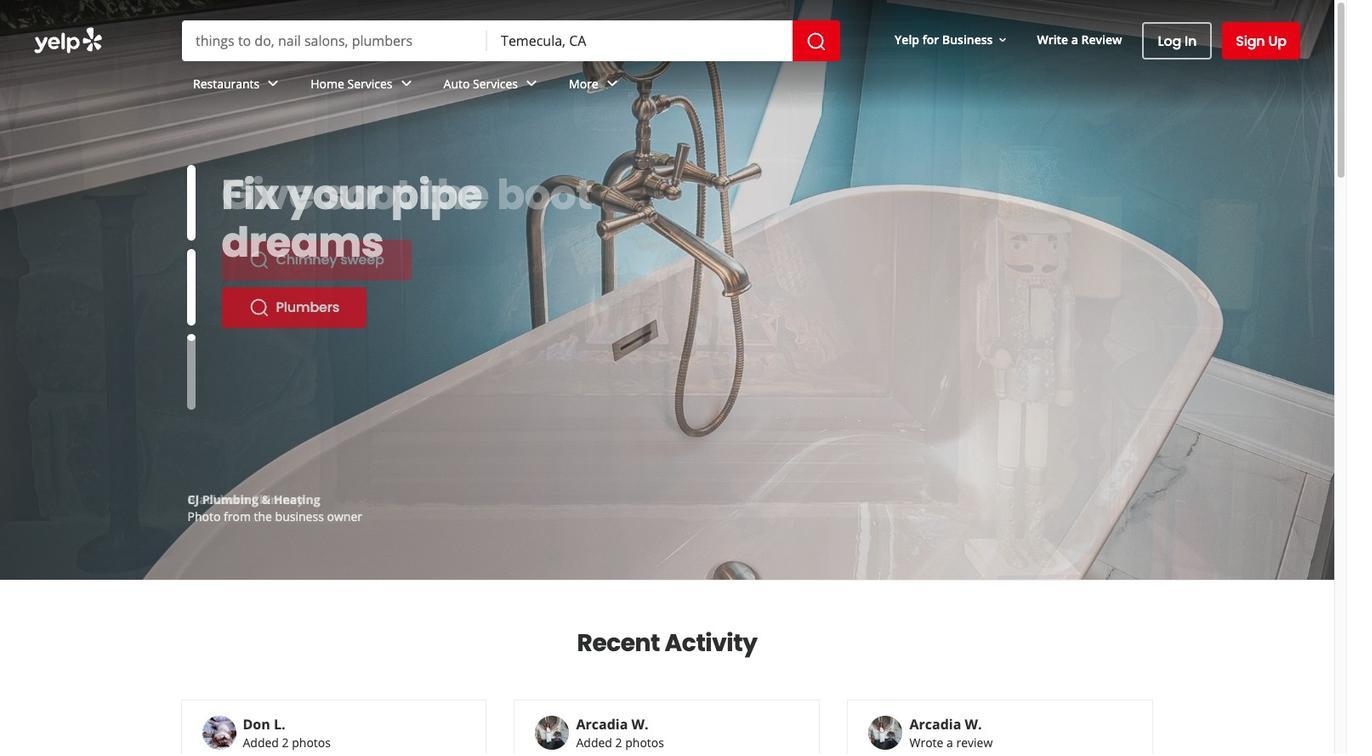 Task type: locate. For each thing, give the bounding box(es) containing it.
1 horizontal spatial w.
[[965, 715, 982, 734]]

1 arcadia from the left
[[576, 715, 628, 734]]

2 inside arcadia w. added 2 photos
[[615, 735, 622, 751]]

0 vertical spatial chimney
[[276, 250, 337, 270]]

cj
[[188, 492, 199, 508]]

1 services from the left
[[348, 75, 393, 92]]

2 24 chevron down v2 image from the left
[[521, 74, 542, 94]]

0 horizontal spatial photos
[[292, 735, 331, 751]]

photo of don l. image
[[202, 716, 236, 750]]

1 24 chevron down v2 image from the left
[[263, 74, 283, 94]]

None search field
[[182, 20, 844, 61]]

1 added from the left
[[243, 735, 279, 751]]

for
[[923, 31, 939, 47]]

services right home
[[348, 75, 393, 92]]

24 chevron down v2 image inside more link
[[602, 74, 622, 94]]

photo of arcadia w. image left arcadia w. added 2 photos
[[535, 716, 569, 750]]

0 vertical spatial 24 search v2 image
[[249, 250, 269, 271]]

the
[[421, 167, 489, 224], [254, 509, 272, 525], [254, 509, 272, 525]]

none field up more link
[[501, 31, 779, 50]]

2 services from the left
[[473, 75, 518, 92]]

2 w. from the left
[[965, 715, 982, 734]]

sign up button
[[1223, 22, 1301, 60]]

1 2 from the left
[[282, 735, 289, 751]]

2 for w.
[[615, 735, 622, 751]]

1 horizontal spatial arcadia
[[910, 715, 962, 734]]

1 photos from the left
[[292, 735, 331, 751]]

2 2 from the left
[[615, 735, 622, 751]]

l.
[[274, 715, 285, 734]]

added
[[243, 735, 279, 751], [576, 735, 612, 751]]

0 horizontal spatial 24 chevron down v2 image
[[263, 74, 283, 94]]

1 horizontal spatial 2
[[615, 735, 622, 751]]

pipe
[[391, 167, 482, 224]]

added for arcadia
[[576, 735, 612, 751]]

0 vertical spatial a
[[1072, 31, 1079, 47]]

a right write
[[1072, 31, 1079, 47]]

1 horizontal spatial arcadia w. link
[[910, 715, 982, 734]]

1 24 search v2 image from the top
[[249, 250, 269, 271]]

sign up
[[1236, 31, 1287, 51]]

photos for don l.
[[292, 735, 331, 751]]

boot
[[497, 167, 592, 224]]

a right wrote
[[947, 735, 953, 751]]

1 vertical spatial 24 search v2 image
[[249, 298, 269, 318]]

added inside don l. added 2 photos
[[243, 735, 279, 751]]

0 horizontal spatial services
[[348, 75, 393, 92]]

1 photo of arcadia w. image from the left
[[535, 716, 569, 750]]

0 horizontal spatial 2
[[282, 735, 289, 751]]

24 chevron down v2 image right restaurants
[[263, 74, 283, 94]]

24 chevron down v2 image inside restaurants link
[[263, 74, 283, 94]]

business inside cj plumbing & heating photo from the business owner
[[275, 509, 324, 525]]

write a review
[[1037, 31, 1122, 47]]

services right auto on the left of page
[[473, 75, 518, 92]]

2 added from the left
[[576, 735, 612, 751]]

1 horizontal spatial photo of arcadia w. image
[[869, 716, 903, 750]]

explore recent activity section section
[[167, 581, 1167, 755]]

arcadia w. link for arcadia w. added 2 photos
[[576, 715, 649, 734]]

chimney sweep
[[276, 250, 384, 270]]

24 chevron down v2 image
[[396, 74, 416, 94], [602, 74, 622, 94]]

photo of arcadia w. image
[[535, 716, 569, 750], [869, 716, 903, 750]]

soot
[[322, 167, 412, 224]]

24 chevron down v2 image left auto on the left of page
[[396, 74, 416, 94]]

24 chevron down v2 image right auto services
[[521, 74, 542, 94]]

1 horizontal spatial 24 chevron down v2 image
[[602, 74, 622, 94]]

arcadia inside arcadia w. added 2 photos
[[576, 715, 628, 734]]

2 arcadia from the left
[[910, 715, 962, 734]]

auto
[[444, 75, 470, 92]]

24 chevron down v2 image
[[263, 74, 283, 94], [521, 74, 542, 94]]

1 horizontal spatial 24 chevron down v2 image
[[521, 74, 542, 94]]

1 vertical spatial a
[[947, 735, 953, 751]]

1 none field from the left
[[196, 31, 474, 50]]

2
[[282, 735, 289, 751], [615, 735, 622, 751]]

photo of arcadia w. image left wrote
[[869, 716, 903, 750]]

write
[[1037, 31, 1069, 47]]

chimney sweep link
[[222, 240, 411, 281]]

your
[[287, 167, 383, 224]]

1 horizontal spatial services
[[473, 75, 518, 92]]

home services link
[[297, 61, 430, 111]]

auto services
[[444, 75, 518, 92]]

arcadia down recent
[[576, 715, 628, 734]]

select slide image
[[187, 165, 195, 241], [187, 250, 195, 326]]

2 24 chevron down v2 image from the left
[[602, 74, 622, 94]]

w. for arcadia w. wrote a review
[[965, 715, 982, 734]]

w. inside arcadia w. wrote a review
[[965, 715, 982, 734]]

24 search v2 image inside plumbers link
[[249, 298, 269, 318]]

added inside arcadia w. added 2 photos
[[576, 735, 612, 751]]

arcadia w. added 2 photos
[[576, 715, 664, 751]]

wrote
[[910, 735, 944, 751]]

a inside banner
[[1072, 31, 1079, 47]]

photo of arcadia w. image for arcadia w. wrote a review
[[869, 716, 903, 750]]

photos
[[292, 735, 331, 751], [625, 735, 664, 751]]

plumbers
[[276, 298, 339, 317]]

24 search v2 image inside chimney sweep link
[[249, 250, 269, 271]]

from
[[224, 509, 251, 525], [224, 509, 251, 525]]

business
[[275, 509, 324, 525], [275, 509, 324, 525]]

business categories element
[[179, 61, 1301, 111]]

cj plumbing & heating link
[[188, 492, 320, 508]]

24 search v2 image for give soot the boot
[[249, 250, 269, 271]]

2 photos from the left
[[625, 735, 664, 751]]

don
[[243, 715, 270, 734]]

1 horizontal spatial added
[[576, 735, 612, 751]]

2 none field from the left
[[501, 31, 779, 50]]

0 horizontal spatial 24 chevron down v2 image
[[396, 74, 416, 94]]

&
[[262, 492, 271, 508]]

24 chevron down v2 image inside home services link
[[396, 74, 416, 94]]

arcadia w. link up wrote
[[910, 715, 982, 734]]

w. inside arcadia w. added 2 photos
[[632, 715, 649, 734]]

none field up home
[[196, 31, 474, 50]]

sign
[[1236, 31, 1265, 51]]

0 horizontal spatial arcadia
[[576, 715, 628, 734]]

w.
[[632, 715, 649, 734], [965, 715, 982, 734]]

chimney
[[276, 250, 337, 270], [252, 492, 304, 508]]

none field find
[[196, 31, 474, 50]]

photo inside blackburn chimney photo from the business owner
[[188, 509, 221, 525]]

None search field
[[0, 0, 1335, 111]]

services
[[348, 75, 393, 92], [473, 75, 518, 92]]

2 24 search v2 image from the top
[[249, 298, 269, 318]]

1 horizontal spatial photos
[[625, 735, 664, 751]]

1 24 chevron down v2 image from the left
[[396, 74, 416, 94]]

owner
[[327, 509, 362, 525], [327, 509, 362, 525]]

recent
[[577, 627, 660, 660]]

24 chevron down v2 image inside auto services link
[[521, 74, 542, 94]]

1 vertical spatial select slide image
[[187, 250, 195, 326]]

give soot the boot
[[222, 167, 592, 224]]

1 horizontal spatial a
[[1072, 31, 1079, 47]]

24 chevron down v2 image right more
[[602, 74, 622, 94]]

1 arcadia w. link from the left
[[576, 715, 649, 734]]

photo inside cj plumbing & heating photo from the business owner
[[188, 509, 221, 525]]

2 arcadia w. link from the left
[[910, 715, 982, 734]]

review
[[1082, 31, 1122, 47]]

0 horizontal spatial none field
[[196, 31, 474, 50]]

don l. link
[[243, 715, 285, 734]]

photos inside don l. added 2 photos
[[292, 735, 331, 751]]

2 inside don l. added 2 photos
[[282, 735, 289, 751]]

0 vertical spatial select slide image
[[187, 165, 195, 241]]

1 select slide image from the top
[[187, 165, 195, 241]]

0 horizontal spatial photo of arcadia w. image
[[535, 716, 569, 750]]

blackburn
[[188, 492, 249, 508]]

a inside arcadia w. wrote a review
[[947, 735, 953, 751]]

1 vertical spatial chimney
[[252, 492, 304, 508]]

w. down recent
[[632, 715, 649, 734]]

photos for arcadia w.
[[625, 735, 664, 751]]

heating
[[274, 492, 320, 508]]

log in
[[1158, 31, 1197, 51]]

photo
[[188, 509, 221, 525], [188, 509, 221, 525]]

1 horizontal spatial none field
[[501, 31, 779, 50]]

arcadia inside arcadia w. wrote a review
[[910, 715, 962, 734]]

photos inside arcadia w. added 2 photos
[[625, 735, 664, 751]]

24 search v2 image
[[249, 250, 269, 271], [249, 298, 269, 318]]

w. up review
[[965, 715, 982, 734]]

owner inside blackburn chimney photo from the business owner
[[327, 509, 362, 525]]

1 w. from the left
[[632, 715, 649, 734]]

in
[[1185, 31, 1197, 51]]

services for auto services
[[473, 75, 518, 92]]

from inside cj plumbing & heating photo from the business owner
[[224, 509, 251, 525]]

Find text field
[[196, 31, 474, 50]]

0 horizontal spatial added
[[243, 735, 279, 751]]

arcadia
[[576, 715, 628, 734], [910, 715, 962, 734]]

24 search v2 image left plumbers on the left of the page
[[249, 298, 269, 318]]

arcadia w. link down recent
[[576, 715, 649, 734]]

restaurants
[[193, 75, 260, 92]]

more link
[[556, 61, 636, 111]]

24 search v2 image up plumbers link
[[249, 250, 269, 271]]

blackburn chimney photo from the business owner
[[188, 492, 362, 525]]

None field
[[196, 31, 474, 50], [501, 31, 779, 50]]

2 photo of arcadia w. image from the left
[[869, 716, 903, 750]]

0 horizontal spatial arcadia w. link
[[576, 715, 649, 734]]

a
[[1072, 31, 1079, 47], [947, 735, 953, 751]]

arcadia w. link
[[576, 715, 649, 734], [910, 715, 982, 734]]

0 horizontal spatial w.
[[632, 715, 649, 734]]

arcadia up wrote
[[910, 715, 962, 734]]

sweep
[[340, 250, 384, 270]]

0 horizontal spatial a
[[947, 735, 953, 751]]



Task type: vqa. For each thing, say whether or not it's contained in the screenshot.
Photo of The Sicilian Butcher - Phoenix, AZ, United States. Margherita Flatbread
no



Task type: describe. For each thing, give the bounding box(es) containing it.
write a review link
[[1030, 24, 1129, 55]]

services for home services
[[348, 75, 393, 92]]

w. for arcadia w. added 2 photos
[[632, 715, 649, 734]]

yelp for business button
[[888, 24, 1017, 55]]

yelp
[[895, 31, 920, 47]]

more
[[569, 75, 599, 92]]

arcadia w. link for arcadia w. wrote a review
[[910, 715, 982, 734]]

arcadia for arcadia w. wrote a review
[[910, 715, 962, 734]]

dreams
[[222, 214, 384, 271]]

24 chevron down v2 image for auto services
[[521, 74, 542, 94]]

log in button
[[1143, 22, 1212, 60]]

added for don
[[243, 735, 279, 751]]

yelp for business
[[895, 31, 993, 47]]

24 search v2 image for fix your pipe dreams
[[249, 298, 269, 318]]

none field the near
[[501, 31, 779, 50]]

up
[[1269, 31, 1287, 51]]

review
[[957, 735, 993, 751]]

plumbers link
[[222, 288, 367, 328]]

24 chevron down v2 image for more
[[602, 74, 622, 94]]

home
[[311, 75, 344, 92]]

16 chevron down v2 image
[[996, 33, 1010, 47]]

fix your pipe dreams
[[222, 167, 482, 271]]

explore banner section banner
[[0, 0, 1335, 580]]

the inside blackburn chimney photo from the business owner
[[254, 509, 272, 525]]

restaurants link
[[179, 61, 297, 111]]

none search field inside search field
[[182, 20, 844, 61]]

business
[[942, 31, 993, 47]]

give
[[222, 167, 314, 224]]

24 chevron down v2 image for restaurants
[[263, 74, 283, 94]]

none search field containing log in
[[0, 0, 1335, 111]]

plumbing
[[202, 492, 259, 508]]

24 chevron down v2 image for home services
[[396, 74, 416, 94]]

cj plumbing & heating photo from the business owner
[[188, 492, 362, 525]]

home services
[[311, 75, 393, 92]]

blackburn chimney link
[[188, 492, 304, 508]]

search image
[[806, 31, 827, 52]]

don l. added 2 photos
[[243, 715, 331, 751]]

log
[[1158, 31, 1182, 51]]

from inside blackburn chimney photo from the business owner
[[224, 509, 251, 525]]

arcadia for arcadia w. added 2 photos
[[576, 715, 628, 734]]

Near text field
[[501, 31, 779, 50]]

fix
[[222, 167, 279, 224]]

owner inside cj plumbing & heating photo from the business owner
[[327, 509, 362, 525]]

2 for l.
[[282, 735, 289, 751]]

chimney inside blackburn chimney photo from the business owner
[[252, 492, 304, 508]]

the inside cj plumbing & heating photo from the business owner
[[254, 509, 272, 525]]

photo of arcadia w. image for arcadia w. added 2 photos
[[535, 716, 569, 750]]

auto services link
[[430, 61, 556, 111]]

activity
[[665, 627, 757, 660]]

arcadia w. wrote a review
[[910, 715, 993, 751]]

2 select slide image from the top
[[187, 250, 195, 326]]

recent activity
[[577, 627, 757, 660]]

business inside blackburn chimney photo from the business owner
[[275, 509, 324, 525]]



